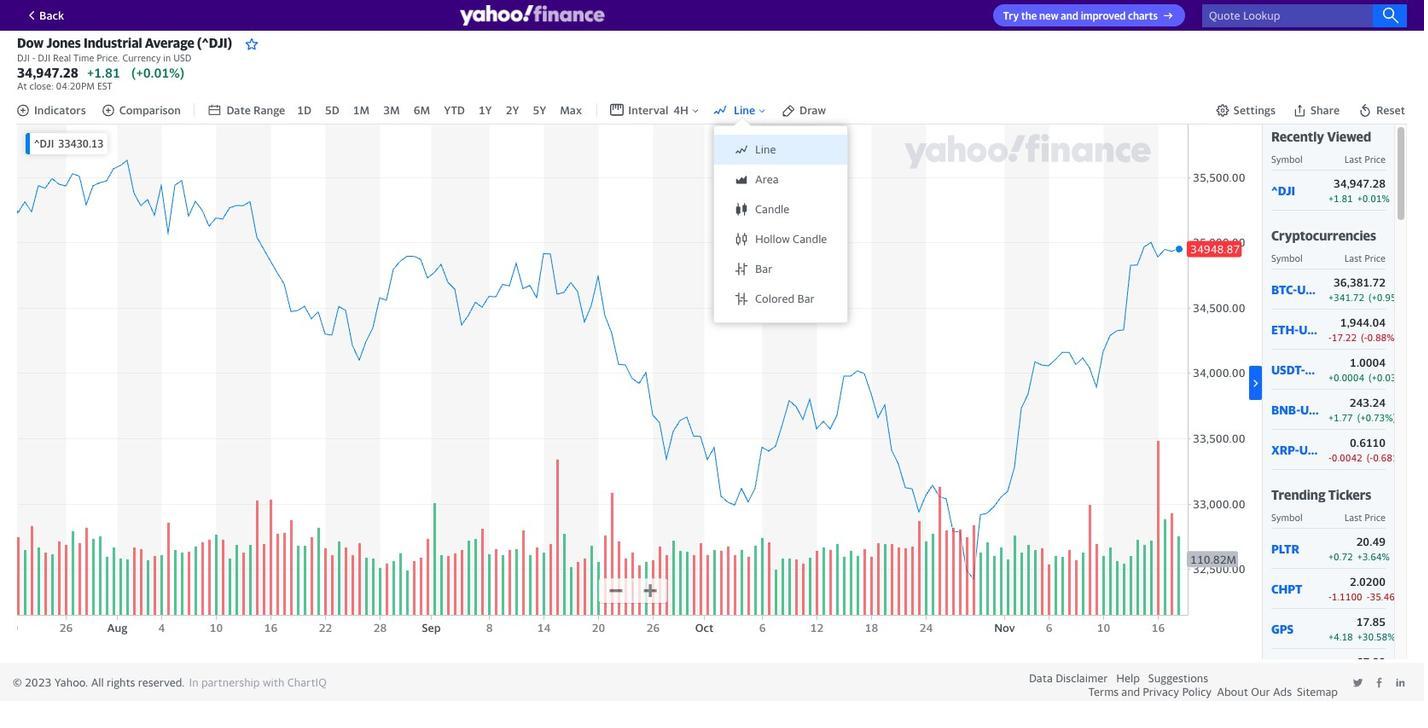 Task type: vqa. For each thing, say whether or not it's contained in the screenshot.
the 1M
yes



Task type: describe. For each thing, give the bounding box(es) containing it.
dji - dji real time price. currency in usd
[[17, 52, 191, 63]]

draw
[[800, 103, 826, 117]]

max button
[[558, 102, 584, 119]]

243.24 +1.77 (+0.73%)
[[1329, 396, 1396, 423]]

1 dji from the left
[[17, 52, 30, 63]]

+341.72
[[1329, 292, 1365, 303]]

2 dji from the left
[[38, 52, 51, 63]]

0.6110
[[1350, 436, 1386, 450]]

interval 4h
[[628, 103, 689, 117]]

colored bar
[[755, 292, 815, 306]]

17.85 +4.18 +30.58%
[[1329, 615, 1396, 643]]

terms link
[[1089, 685, 1119, 699]]

follow on twitter image
[[1353, 678, 1364, 689]]

5y button
[[531, 102, 548, 119]]

btc-
[[1272, 282, 1297, 297]]

yahoo.
[[54, 676, 88, 690]]

chpt
[[1272, 582, 1303, 596]]

range
[[253, 103, 285, 117]]

area
[[755, 172, 779, 186]]

6m button
[[412, 102, 432, 119]]

last for cryptocurrencies
[[1345, 253, 1362, 264]]

usdt-usd
[[1272, 362, 1329, 377]]

interval
[[628, 103, 668, 117]]

in
[[163, 52, 171, 63]]

34,947.28 for 34,947.28 +1.81
[[17, 65, 78, 80]]

btc-usd
[[1272, 282, 1321, 297]]

© 2023 yahoo. all rights reserved. in partnership with chartiq
[[13, 676, 327, 690]]

reset button
[[1357, 102, 1407, 119]]

(+0.01%) at close:  04:20pm est
[[17, 65, 184, 91]]

symbol for recently viewed
[[1272, 154, 1303, 165]]

time
[[73, 52, 94, 63]]

trending
[[1272, 487, 1326, 503]]

5d
[[325, 103, 339, 117]]

about our ads link
[[1217, 685, 1292, 699]]

(+0.01%)
[[132, 65, 184, 80]]

try
[[1003, 9, 1019, 22]]

price for cryptocurrencies
[[1365, 253, 1386, 264]]

suggestions
[[1148, 672, 1208, 685]]

5d button
[[323, 102, 341, 119]]

usdt-
[[1272, 362, 1305, 377]]

at
[[17, 80, 27, 91]]

36,381.72 +341.72 (+0.95%)
[[1329, 276, 1408, 303]]

35.46%
[[1370, 591, 1403, 603]]

pltr link
[[1272, 542, 1320, 556]]

usd for bnb-
[[1301, 402, 1324, 417]]

last price for trending tickers
[[1345, 512, 1386, 523]]

search image
[[1382, 7, 1400, 24]]

rights
[[107, 676, 135, 690]]

+3.64%
[[1358, 551, 1390, 562]]

(- for eth-usd
[[1361, 332, 1368, 343]]

xrp-usd link
[[1272, 443, 1323, 457]]

+30.58%
[[1358, 632, 1396, 643]]

date
[[226, 103, 251, 117]]

the
[[1021, 9, 1037, 22]]

policy
[[1182, 685, 1212, 699]]

privacy
[[1143, 685, 1179, 699]]

(+0.0371%)
[[1369, 372, 1419, 383]]

symbol for trending tickers
[[1272, 512, 1303, 523]]

usd for eth-
[[1299, 322, 1322, 337]]

recently viewed link
[[1272, 129, 1371, 144]]

bar inside button
[[797, 292, 815, 306]]

ytd button
[[442, 102, 467, 119]]

indicators button
[[16, 103, 86, 117]]

in
[[189, 676, 198, 690]]

nav element
[[208, 102, 584, 119]]

reset
[[1377, 103, 1405, 117]]

indicators
[[34, 103, 86, 117]]

sitemap link
[[1297, 685, 1338, 699]]

- for eth-usd
[[1329, 332, 1332, 343]]

04:20pm
[[56, 80, 95, 91]]

currency
[[122, 52, 161, 63]]

ads
[[1273, 685, 1292, 699]]

eth-
[[1272, 322, 1299, 337]]

candle inside "button"
[[755, 202, 790, 216]]

usd for usdt-
[[1305, 362, 1329, 377]]

5y
[[533, 103, 546, 117]]

4h
[[674, 103, 689, 117]]

last price for recently viewed
[[1345, 154, 1386, 165]]

last for trending tickers
[[1345, 512, 1362, 523]]

average
[[145, 35, 195, 50]]

bnb-
[[1272, 402, 1301, 417]]

close:
[[29, 80, 54, 91]]

real
[[53, 52, 71, 63]]

+1.77
[[1329, 412, 1353, 423]]

last for recently viewed
[[1345, 154, 1362, 165]]

+0.01%
[[1358, 193, 1390, 204]]

0 vertical spatial line button
[[713, 103, 767, 117]]

suggestions link
[[1148, 672, 1208, 685]]

and inside button
[[1061, 9, 1079, 22]]

reserved.
[[138, 676, 185, 690]]

recently viewed
[[1272, 129, 1371, 144]]

with
[[263, 676, 284, 690]]

about
[[1217, 685, 1248, 699]]

chart toolbar toolbar
[[16, 95, 1407, 324]]

industrial
[[84, 35, 142, 50]]

1,944.04 -17.22 (-0.88%)
[[1329, 316, 1398, 343]]

price for recently viewed
[[1365, 154, 1386, 165]]

max
[[560, 103, 582, 117]]



Task type: locate. For each thing, give the bounding box(es) containing it.
usd for btc-
[[1297, 282, 1321, 297]]

0 horizontal spatial +1.81
[[87, 65, 120, 80]]

^dji for ^dji 33430.13
[[34, 137, 54, 150]]

1 price from the top
[[1365, 154, 1386, 165]]

- down 2.0200
[[1367, 591, 1370, 603]]

^dji 33430.13
[[34, 137, 104, 150]]

3m
[[383, 103, 400, 117]]

+0.72
[[1329, 551, 1353, 562]]

last price for cryptocurrencies
[[1345, 253, 1386, 264]]

1 vertical spatial +1.81
[[1329, 193, 1353, 204]]

-
[[32, 52, 35, 63], [1329, 332, 1332, 343], [1329, 452, 1332, 463], [1329, 591, 1332, 603], [1367, 591, 1370, 603]]

eth-usd link
[[1272, 322, 1322, 337]]

dji
[[17, 52, 30, 63], [38, 52, 51, 63]]

candle right hollow
[[793, 232, 827, 246]]

1 last price from the top
[[1345, 154, 1386, 165]]

- right eth-usd link
[[1329, 332, 1332, 343]]

1 horizontal spatial bar
[[797, 292, 815, 306]]

1.0004 +0.0004 (+0.0371%)
[[1329, 356, 1419, 383]]

privacy policy link
[[1143, 685, 1212, 699]]

and
[[1061, 9, 1079, 22], [1122, 685, 1140, 699]]

+1.81 for 34,947.28 +1.81
[[87, 65, 120, 80]]

cryptocurrencies link
[[1272, 228, 1376, 243]]

and right 'terms' link
[[1122, 685, 1140, 699]]

partnership
[[201, 676, 260, 690]]

33430.13
[[58, 137, 104, 150]]

- for chpt
[[1329, 591, 1332, 603]]

- right xrp-usd link
[[1329, 452, 1332, 463]]

+1.81
[[87, 65, 120, 80], [1329, 193, 1353, 204]]

0 horizontal spatial bar
[[755, 262, 772, 276]]

viewed
[[1327, 129, 1371, 144]]

1 vertical spatial ^dji
[[1272, 183, 1295, 198]]

1y button
[[477, 102, 494, 119]]

1m
[[353, 103, 370, 117]]

243.24
[[1350, 396, 1386, 410]]

last down viewed
[[1345, 154, 1362, 165]]

dji down dow
[[17, 52, 30, 63]]

1 horizontal spatial ^dji
[[1272, 183, 1295, 198]]

2y button
[[504, 102, 521, 119]]

3 symbol from the top
[[1272, 512, 1303, 523]]

candle up hollow
[[755, 202, 790, 216]]

2 symbol from the top
[[1272, 253, 1303, 264]]

xrp-
[[1272, 443, 1299, 457]]

0 vertical spatial bar
[[755, 262, 772, 276]]

^dji down the recently
[[1272, 183, 1295, 198]]

est
[[97, 80, 112, 91]]

symbol for cryptocurrencies
[[1272, 253, 1303, 264]]

1d
[[297, 103, 311, 117]]

last down tickers
[[1345, 512, 1362, 523]]

1 horizontal spatial dji
[[38, 52, 51, 63]]

©
[[13, 676, 22, 690]]

3 last from the top
[[1345, 512, 1362, 523]]

xrp-usd
[[1272, 443, 1323, 457]]

34,947.28 for 34,947.28 +1.81 +0.01%
[[1334, 177, 1386, 190]]

last price up the 20.49
[[1345, 512, 1386, 523]]

3 price from the top
[[1365, 512, 1386, 523]]

bar right the colored
[[797, 292, 815, 306]]

2 last price from the top
[[1345, 253, 1386, 264]]

- right chpt link
[[1329, 591, 1332, 603]]

67.89
[[1357, 655, 1386, 669]]

0 horizontal spatial candle
[[755, 202, 790, 216]]

1 vertical spatial and
[[1122, 685, 1140, 699]]

share button
[[1291, 102, 1342, 119]]

symbol down the recently
[[1272, 154, 1303, 165]]

back
[[39, 8, 64, 22]]

2 vertical spatial price
[[1365, 512, 1386, 523]]

1 vertical spatial candle
[[793, 232, 827, 246]]

and right the new
[[1061, 9, 1079, 22]]

line
[[734, 103, 755, 117], [755, 143, 776, 156]]

0.6817%)
[[1373, 452, 1415, 463]]

1m button
[[351, 102, 371, 119]]

chartiq
[[287, 676, 327, 690]]

+1.81 left +0.01%
[[1329, 193, 1353, 204]]

candle inside button
[[793, 232, 827, 246]]

1 vertical spatial line button
[[714, 135, 848, 165]]

eth-usd
[[1272, 322, 1322, 337]]

price up the 36,381.72
[[1365, 253, 1386, 264]]

hollow candle button
[[714, 225, 848, 254]]

charts
[[1128, 9, 1158, 22]]

line left draw button
[[734, 103, 755, 117]]

20.49 +0.72 +3.64%
[[1329, 535, 1390, 562]]

0.0042
[[1332, 452, 1363, 463]]

34,947.28 down real at the top left of page
[[17, 65, 78, 80]]

candle button
[[714, 195, 848, 225]]

1 vertical spatial last
[[1345, 253, 1362, 264]]

sitemap
[[1297, 685, 1338, 699]]

gps link
[[1272, 622, 1320, 636]]

2 vertical spatial last price
[[1345, 512, 1386, 523]]

1 vertical spatial price
[[1365, 253, 1386, 264]]

2.0200
[[1350, 575, 1386, 589]]

draw button
[[780, 102, 828, 119]]

+0.0004
[[1329, 372, 1365, 383]]

- down dow
[[32, 52, 35, 63]]

34,947.28 inside 34,947.28 +1.81 +0.01%
[[1334, 177, 1386, 190]]

Quote Lookup text field
[[1202, 4, 1407, 27]]

dow jones industrial average (^dji)
[[17, 35, 232, 50]]

+4.18
[[1329, 632, 1353, 643]]

line button up area on the right top
[[714, 135, 848, 165]]

1 vertical spatial last price
[[1345, 253, 1386, 264]]

1 vertical spatial bar
[[797, 292, 815, 306]]

- inside 1,944.04 -17.22 (-0.88%)
[[1329, 332, 1332, 343]]

2y
[[506, 103, 519, 117]]

improved
[[1081, 9, 1126, 22]]

1 vertical spatial symbol
[[1272, 253, 1303, 264]]

candle
[[755, 202, 790, 216], [793, 232, 827, 246]]

follow on facebook image
[[1374, 678, 1385, 689]]

0 horizontal spatial 34,947.28
[[17, 65, 78, 80]]

help link
[[1116, 672, 1140, 685]]

1 horizontal spatial and
[[1122, 685, 1140, 699]]

^dji inside right column element
[[1272, 183, 1295, 198]]

last up the 36,381.72
[[1345, 253, 1362, 264]]

0 vertical spatial price
[[1365, 154, 1386, 165]]

date range
[[226, 103, 285, 117]]

usd
[[173, 52, 191, 63], [1297, 282, 1321, 297], [1299, 322, 1322, 337], [1305, 362, 1329, 377], [1301, 402, 1324, 417], [1299, 443, 1323, 457]]

^dji down indicators button
[[34, 137, 54, 150]]

1.1100
[[1332, 591, 1363, 603]]

2 vertical spatial last
[[1345, 512, 1362, 523]]

symbol down trending
[[1272, 512, 1303, 523]]

price.
[[97, 52, 120, 63]]

(- inside 1,944.04 -17.22 (-0.88%)
[[1361, 332, 1368, 343]]

- inside 0.6110 -0.0042 (-0.6817%)
[[1329, 452, 1332, 463]]

right column element
[[1262, 125, 1419, 701]]

1 last from the top
[[1345, 154, 1362, 165]]

0 vertical spatial last price
[[1345, 154, 1386, 165]]

(- down 0.6110
[[1367, 452, 1373, 463]]

yahoo finance logo image
[[460, 5, 605, 26]]

0 vertical spatial (-
[[1361, 332, 1368, 343]]

+1.81 for 34,947.28 +1.81 +0.01%
[[1329, 193, 1353, 204]]

2 last from the top
[[1345, 253, 1362, 264]]

settings button
[[1216, 103, 1276, 117]]

1 vertical spatial 34,947.28
[[1334, 177, 1386, 190]]

2 vertical spatial symbol
[[1272, 512, 1303, 523]]

0 horizontal spatial dji
[[17, 52, 30, 63]]

0 vertical spatial +1.81
[[87, 65, 120, 80]]

price down viewed
[[1365, 154, 1386, 165]]

symbol up btc-
[[1272, 253, 1303, 264]]

+1.81 down dji - dji real time price. currency in usd
[[87, 65, 120, 80]]

dji left real at the top left of page
[[38, 52, 51, 63]]

- for xrp-usd
[[1329, 452, 1332, 463]]

1 horizontal spatial candle
[[793, 232, 827, 246]]

line button right 4h
[[713, 103, 767, 117]]

0 vertical spatial 34,947.28
[[17, 65, 78, 80]]

last price up the 36,381.72
[[1345, 253, 1386, 264]]

bar down hollow
[[755, 262, 772, 276]]

price
[[1365, 154, 1386, 165], [1365, 253, 1386, 264], [1365, 512, 1386, 523]]

(- down 1,944.04
[[1361, 332, 1368, 343]]

price for trending tickers
[[1365, 512, 1386, 523]]

data disclaimer help suggestions terms and privacy policy about our ads sitemap
[[1029, 672, 1338, 699]]

0 vertical spatial and
[[1061, 9, 1079, 22]]

follow on linkedin image
[[1395, 678, 1406, 689]]

^dji link
[[1272, 183, 1320, 198]]

1 horizontal spatial 34,947.28
[[1334, 177, 1386, 190]]

0 horizontal spatial and
[[1061, 9, 1079, 22]]

hollow candle
[[755, 232, 827, 246]]

hollow
[[755, 232, 790, 246]]

tickers
[[1328, 487, 1372, 503]]

line up area on the right top
[[755, 143, 776, 156]]

disclaimer
[[1056, 672, 1108, 685]]

1 vertical spatial (-
[[1367, 452, 1373, 463]]

0 vertical spatial candle
[[755, 202, 790, 216]]

chpt link
[[1272, 582, 1320, 596]]

usd for xrp-
[[1299, 443, 1323, 457]]

34,947.28 up +0.01%
[[1334, 177, 1386, 190]]

0 vertical spatial symbol
[[1272, 154, 1303, 165]]

0 vertical spatial line
[[734, 103, 755, 117]]

1 horizontal spatial +1.81
[[1329, 193, 1353, 204]]

usdt-usd link
[[1272, 362, 1329, 377]]

ytd
[[444, 103, 465, 117]]

last
[[1345, 154, 1362, 165], [1345, 253, 1362, 264], [1345, 512, 1362, 523]]

show more image
[[1249, 377, 1262, 390]]

settings
[[1234, 103, 1276, 117]]

(+0.95%)
[[1369, 292, 1408, 303]]

0 horizontal spatial ^dji
[[34, 137, 54, 150]]

0 vertical spatial ^dji
[[34, 137, 54, 150]]

(+0.73%)
[[1358, 412, 1396, 423]]

^dji for ^dji
[[1272, 183, 1295, 198]]

and inside data disclaimer help suggestions terms and privacy policy about our ads sitemap
[[1122, 685, 1140, 699]]

3 last price from the top
[[1345, 512, 1386, 523]]

2 price from the top
[[1365, 253, 1386, 264]]

our
[[1251, 685, 1270, 699]]

bar inside button
[[755, 262, 772, 276]]

last price down viewed
[[1345, 154, 1386, 165]]

help
[[1116, 672, 1140, 685]]

(- inside 0.6110 -0.0042 (-0.6817%)
[[1367, 452, 1373, 463]]

1y
[[479, 103, 492, 117]]

price up the 20.49
[[1365, 512, 1386, 523]]

+1.81 inside 34,947.28 +1.81 +0.01%
[[1329, 193, 1353, 204]]

17.85
[[1357, 615, 1386, 629]]

comparison button
[[101, 103, 181, 117]]

(- for xrp-usd
[[1367, 452, 1373, 463]]

1 symbol from the top
[[1272, 154, 1303, 165]]

terms
[[1089, 685, 1119, 699]]

data
[[1029, 672, 1053, 685]]

1 vertical spatial line
[[755, 143, 776, 156]]

0 vertical spatial last
[[1345, 154, 1362, 165]]



